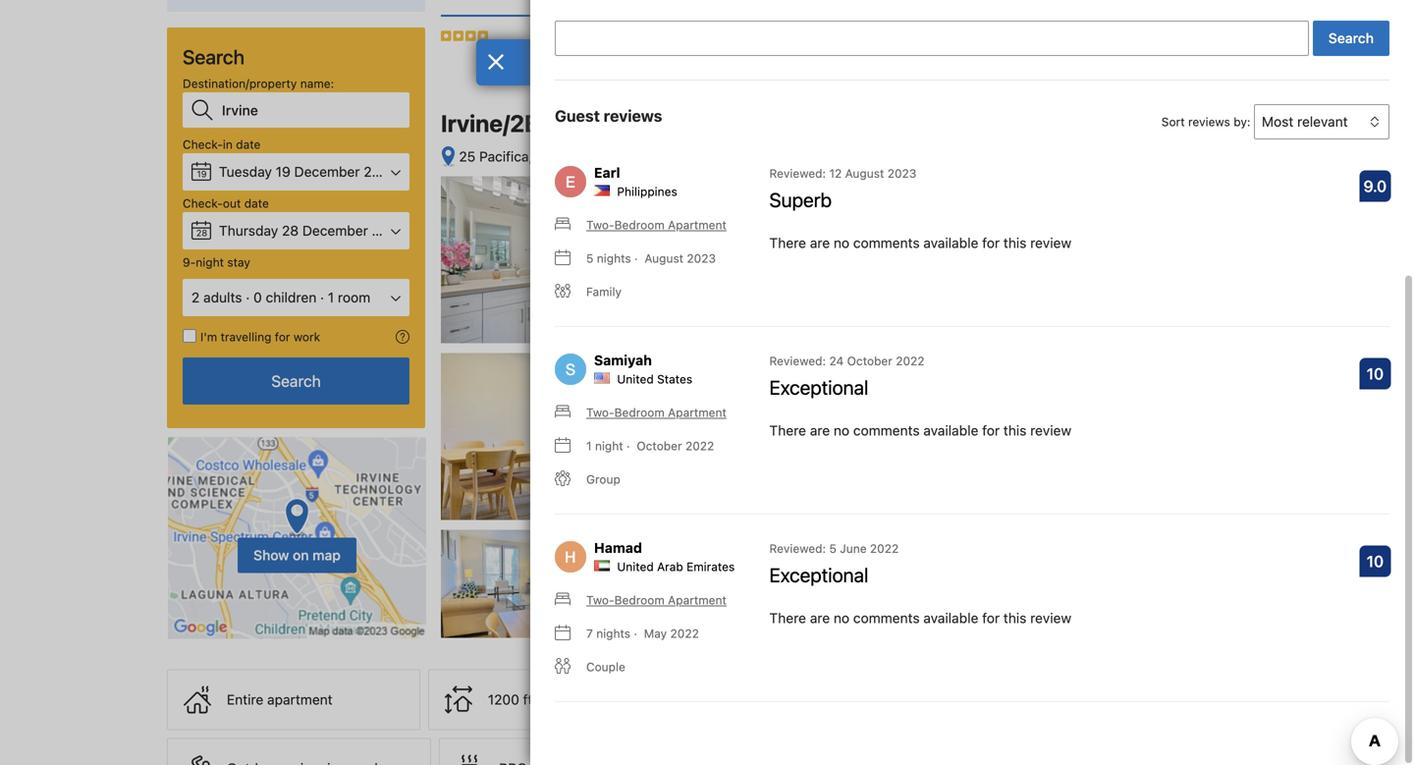 Task type: describe. For each thing, give the bounding box(es) containing it.
0 vertical spatial august
[[845, 166, 884, 180]]

available for hamad
[[924, 610, 979, 626]]

review for earl
[[1030, 235, 1072, 251]]

10 for samiyah
[[1367, 364, 1384, 383]]

click to open map view image
[[441, 145, 456, 168]]

for inside search section
[[275, 330, 290, 344]]

7 nights · may 2022
[[586, 627, 699, 640]]

1200 ft² size button
[[428, 669, 654, 730]]

family
[[586, 285, 622, 299]]

united for samiyah
[[617, 372, 654, 386]]

available for samiyah
[[924, 422, 979, 439]]

ca
[[579, 148, 598, 164]]

· for earl
[[635, 251, 638, 265]]

hamad
[[594, 540, 642, 556]]

no for earl
[[834, 235, 850, 251]]

close image
[[487, 54, 505, 70]]

in
[[223, 138, 233, 151]]

show
[[253, 547, 289, 564]]

exceptional for hamad
[[770, 563, 869, 586]]

reviewed: for earl
[[770, 166, 826, 180]]

night for 1
[[595, 439, 623, 453]]

garden button
[[1054, 669, 1247, 730]]

reviewed: 24 october 2022
[[770, 354, 925, 368]]

i'm
[[200, 330, 217, 344]]

10 for hamad
[[1367, 552, 1384, 571]]

1
[[586, 439, 592, 453]]

bedroom for earl
[[615, 218, 665, 232]]

1 vertical spatial search button
[[183, 358, 410, 405]]

this for earl
[[1004, 235, 1027, 251]]

couple
[[586, 660, 626, 674]]

2022 down united states
[[686, 439, 714, 453]]

united for hamad
[[617, 560, 654, 574]]

this for samiyah
[[1004, 422, 1027, 439]]

92618,
[[601, 148, 645, 164]]

no for hamad
[[834, 610, 850, 626]]

there are no comments available for this review for hamad
[[770, 610, 1072, 626]]

check-out date
[[183, 196, 269, 210]]

9-night stay
[[183, 255, 250, 269]]

0 horizontal spatial 5
[[586, 251, 594, 265]]

united states
[[617, 372, 693, 386]]

reviews for guest
[[604, 107, 662, 125]]

2022 right june
[[870, 542, 899, 555]]

available for earl
[[924, 235, 979, 251]]

0 vertical spatial united
[[649, 148, 691, 164]]

25
[[459, 148, 476, 164]]

1 horizontal spatial search button
[[1313, 21, 1390, 56]]

0 horizontal spatial 19
[[197, 169, 207, 179]]

thursday 28 december 2023
[[219, 222, 405, 239]]

5 nights · august 2023
[[586, 251, 716, 265]]

states inside list of reviews region
[[657, 372, 693, 386]]

0 horizontal spatial search
[[183, 45, 245, 68]]

group
[[586, 472, 621, 486]]

0 vertical spatial october
[[847, 354, 893, 368]]

two- for samiyah
[[586, 406, 615, 419]]

are for hamad
[[810, 610, 830, 626]]

entire
[[227, 691, 264, 708]]

philippines
[[617, 185, 678, 198]]

for for hamad
[[982, 610, 1000, 626]]

superb
[[770, 188, 832, 211]]

size
[[541, 691, 566, 708]]

are for samiyah
[[810, 422, 830, 439]]

reviewed: for hamad
[[770, 542, 826, 555]]

2023 for tuesday 19 december 2023
[[364, 164, 397, 180]]

ft²
[[523, 691, 537, 708]]

1 horizontal spatial states
[[694, 148, 735, 164]]

list of reviews region
[[543, 139, 1402, 702]]

work
[[294, 330, 320, 344]]

9-
[[183, 255, 196, 269]]

are for earl
[[810, 235, 830, 251]]

nights for superb
[[597, 251, 631, 265]]

no for samiyah
[[834, 422, 850, 439]]

guest
[[555, 107, 600, 125]]

there for samiyah
[[770, 422, 806, 439]]

guest reviews
[[555, 107, 662, 125]]

2023 for thursday 28 december 2023
[[372, 222, 405, 239]]

scored 10 element for hamad
[[1360, 546, 1391, 577]]

· for samiyah
[[627, 439, 630, 453]]

9.0
[[1364, 177, 1387, 195]]

scored 9.0 element
[[1360, 170, 1391, 202]]

two- for hamad
[[586, 593, 615, 607]]

check-in date
[[183, 138, 261, 151]]

1200 ft² size
[[488, 691, 566, 708]]

24
[[829, 354, 844, 368]]

sort reviews by:
[[1162, 115, 1251, 129]]

comments for earl
[[853, 235, 920, 251]]

two-bedroom apartment for earl
[[586, 218, 727, 232]]

view button
[[865, 669, 1046, 730]]

date for check-in date
[[236, 138, 261, 151]]

on
[[293, 547, 309, 564]]

tuesday 19 december 2023
[[219, 164, 397, 180]]

sort
[[1162, 115, 1185, 129]]

irvine,
[[537, 148, 575, 164]]

entire apartment
[[227, 691, 333, 708]]



Task type: locate. For each thing, give the bounding box(es) containing it.
for for earl
[[982, 235, 1000, 251]]

kitchen
[[721, 691, 769, 708]]

bedroom up 7 nights · may 2022
[[615, 593, 665, 607]]

1 exceptional from the top
[[770, 376, 869, 399]]

1 vertical spatial united
[[617, 372, 654, 386]]

two-bedroom apartment for samiyah
[[586, 406, 727, 419]]

0 vertical spatial are
[[810, 235, 830, 251]]

28 up 9-night stay
[[196, 228, 207, 238]]

check-
[[183, 138, 223, 151], [183, 196, 223, 210]]

name:
[[300, 77, 334, 90]]

3 there are no comments available for this review from the top
[[770, 610, 1072, 626]]

2 reviewed: from the top
[[770, 354, 826, 368]]

·
[[635, 251, 638, 265], [627, 439, 630, 453], [634, 627, 637, 640]]

nights for exceptional
[[596, 627, 631, 640]]

0 vertical spatial 5
[[586, 251, 594, 265]]

december
[[294, 164, 360, 180], [302, 222, 368, 239]]

there are no comments available for this review for samiyah
[[770, 422, 1072, 439]]

check- for in
[[183, 138, 223, 151]]

two-bedroom apartment up "may"
[[586, 593, 727, 607]]

reviewed: 12 august 2023
[[770, 166, 917, 180]]

· right "1"
[[627, 439, 630, 453]]

· down philippines
[[635, 251, 638, 265]]

date right out
[[244, 196, 269, 210]]

reviews for sort
[[1188, 115, 1231, 129]]

1 bedroom from the top
[[615, 218, 665, 232]]

exceptional down "24"
[[770, 376, 869, 399]]

2 two-bedroom apartment from the top
[[586, 406, 727, 419]]

0 vertical spatial comments
[[853, 235, 920, 251]]

0 vertical spatial two-bedroom apartment link
[[555, 216, 727, 234]]

bedroom for samiyah
[[615, 406, 665, 419]]

0 vertical spatial ·
[[635, 251, 638, 265]]

2 apartment from the top
[[668, 406, 727, 419]]

2 vertical spatial two-
[[586, 593, 615, 607]]

by:
[[1234, 115, 1251, 129]]

1 vertical spatial there are no comments available for this review
[[770, 422, 1072, 439]]

2 vertical spatial united
[[617, 560, 654, 574]]

2 vertical spatial review
[[1030, 610, 1072, 626]]

comments for samiyah
[[853, 422, 920, 439]]

states down the irvine/2bedrooms/2bathrooms/kitchen/pool/apartment
[[694, 148, 735, 164]]

available
[[924, 235, 979, 251], [924, 422, 979, 439], [924, 610, 979, 626]]

1 are from the top
[[810, 235, 830, 251]]

0 horizontal spatial search button
[[183, 358, 410, 405]]

1 two-bedroom apartment link from the top
[[555, 216, 727, 234]]

there for hamad
[[770, 610, 806, 626]]

2 vertical spatial two-bedroom apartment
[[586, 593, 727, 607]]

1 vertical spatial bedroom
[[615, 406, 665, 419]]

2 vertical spatial available
[[924, 610, 979, 626]]

1 review from the top
[[1030, 235, 1072, 251]]

stay
[[227, 255, 250, 269]]

2 nights from the top
[[596, 627, 631, 640]]

1 vertical spatial two-
[[586, 406, 615, 419]]

1 vertical spatial nights
[[596, 627, 631, 640]]

1 vertical spatial scored 10 element
[[1360, 358, 1391, 389]]

0 vertical spatial nights
[[597, 251, 631, 265]]

1 vertical spatial this
[[1004, 422, 1027, 439]]

0 vertical spatial this
[[1004, 235, 1027, 251]]

2 vertical spatial there are no comments available for this review
[[770, 610, 1072, 626]]

0 vertical spatial two-bedroom apartment
[[586, 218, 727, 232]]

date right in
[[236, 138, 261, 151]]

2022 right "24"
[[896, 354, 925, 368]]

2 vertical spatial ·
[[634, 627, 637, 640]]

arab
[[657, 560, 683, 574]]

1 vertical spatial ·
[[627, 439, 630, 453]]

2 there from the top
[[770, 422, 806, 439]]

7
[[586, 627, 593, 640]]

garden
[[1114, 691, 1160, 708]]

2 vertical spatial scored 10 element
[[1360, 546, 1391, 577]]

1 horizontal spatial august
[[845, 166, 884, 180]]

this
[[1004, 235, 1027, 251], [1004, 422, 1027, 439], [1004, 610, 1027, 626]]

reviewed: 5 june 2022
[[770, 542, 899, 555]]

two-bedroom apartment link for earl
[[555, 216, 727, 234]]

1 no from the top
[[834, 235, 850, 251]]

2 review from the top
[[1030, 422, 1072, 439]]

two-bedroom apartment for hamad
[[586, 593, 727, 607]]

october right "24"
[[847, 354, 893, 368]]

december up thursday 28 december 2023
[[294, 164, 360, 180]]

date for check-out date
[[244, 196, 269, 210]]

search
[[1329, 30, 1374, 46], [183, 45, 245, 68], [271, 372, 321, 390]]

review
[[1030, 235, 1072, 251], [1030, 422, 1072, 439], [1030, 610, 1072, 626]]

search section
[[159, 0, 433, 640]]

3 two-bedroom apartment link from the top
[[555, 591, 727, 609]]

1 check- from the top
[[183, 138, 223, 151]]

exceptional for samiyah
[[770, 376, 869, 399]]

1 horizontal spatial 19
[[276, 164, 291, 180]]

3 available from the top
[[924, 610, 979, 626]]

1 vertical spatial two-bedroom apartment link
[[555, 404, 727, 421]]

night left stay on the left top of the page
[[196, 255, 224, 269]]

2023 for reviewed: 12 august 2023
[[888, 166, 917, 180]]

0 horizontal spatial 28
[[196, 228, 207, 238]]

· left "may"
[[634, 627, 637, 640]]

destination/property name:
[[183, 77, 334, 90]]

no
[[834, 235, 850, 251], [834, 422, 850, 439], [834, 610, 850, 626]]

1 vertical spatial states
[[657, 372, 693, 386]]

two- up 7 at the bottom left of page
[[586, 593, 615, 607]]

search for right search button
[[1329, 30, 1374, 46]]

1 horizontal spatial 5
[[829, 542, 837, 555]]

10
[[1367, 364, 1384, 383], [1367, 552, 1384, 571]]

bedroom for hamad
[[615, 593, 665, 607]]

1 10 from the top
[[1367, 364, 1384, 383]]

28 right thursday
[[282, 222, 299, 239]]

2 comments from the top
[[853, 422, 920, 439]]

0 vertical spatial check-
[[183, 138, 223, 151]]

0 horizontal spatial august
[[645, 251, 684, 265]]

0 vertical spatial december
[[294, 164, 360, 180]]

night right "1"
[[595, 439, 623, 453]]

0 horizontal spatial night
[[196, 255, 224, 269]]

december down 'tuesday 19 december 2023'
[[302, 222, 368, 239]]

october
[[847, 354, 893, 368], [637, 439, 682, 453]]

2 check- from the top
[[183, 196, 223, 210]]

two-bedroom apartment up 5 nights · august 2023
[[586, 218, 727, 232]]

no down reviewed: 5 june 2022
[[834, 610, 850, 626]]

night inside search section
[[196, 255, 224, 269]]

reviews up '92618,'
[[604, 107, 662, 125]]

reviewed: up superb
[[770, 166, 826, 180]]

there down reviewed: 24 october 2022
[[770, 422, 806, 439]]

no down "24"
[[834, 422, 850, 439]]

there
[[770, 235, 806, 251], [770, 422, 806, 439], [770, 610, 806, 626]]

are down "24"
[[810, 422, 830, 439]]

3 there from the top
[[770, 610, 806, 626]]

tuesday
[[219, 164, 272, 180]]

12
[[829, 166, 842, 180]]

date
[[236, 138, 261, 151], [244, 196, 269, 210]]

earl
[[594, 165, 620, 181]]

1 vertical spatial there
[[770, 422, 806, 439]]

apartment down emirates
[[668, 593, 727, 607]]

irvine/2bedrooms/2bathrooms/kitchen/pool/apartment
[[441, 109, 1047, 137]]

0 vertical spatial night
[[196, 255, 224, 269]]

states up 1 night · october 2022
[[657, 372, 693, 386]]

1 two- from the top
[[586, 218, 615, 232]]

night inside list of reviews region
[[595, 439, 623, 453]]

check- for out
[[183, 196, 223, 210]]

comments for hamad
[[853, 610, 920, 626]]

0 vertical spatial there
[[770, 235, 806, 251]]

destination/property
[[183, 77, 297, 90]]

0 horizontal spatial states
[[657, 372, 693, 386]]

0 vertical spatial there are no comments available for this review
[[770, 235, 1072, 251]]

may
[[644, 627, 667, 640]]

1 vertical spatial 10
[[1367, 552, 1384, 571]]

nights
[[597, 251, 631, 265], [596, 627, 631, 640]]

map
[[313, 547, 341, 564]]

2 vertical spatial bedroom
[[615, 593, 665, 607]]

0 vertical spatial 10
[[1367, 364, 1384, 383]]

1 vertical spatial 5
[[829, 542, 837, 555]]

nights up family
[[597, 251, 631, 265]]

2 there are no comments available for this review from the top
[[770, 422, 1072, 439]]

united
[[649, 148, 691, 164], [617, 372, 654, 386], [617, 560, 654, 574]]

there are no comments available for this review
[[770, 235, 1072, 251], [770, 422, 1072, 439], [770, 610, 1072, 626]]

travelling
[[221, 330, 271, 344]]

show on map button
[[167, 436, 427, 640], [238, 538, 356, 573]]

2022 right "may"
[[670, 627, 699, 640]]

entire apartment button
[[167, 669, 420, 730]]

1 vertical spatial are
[[810, 422, 830, 439]]

reviewed: for samiyah
[[770, 354, 826, 368]]

exceptional
[[770, 376, 869, 399], [770, 563, 869, 586]]

kitchen button
[[662, 669, 857, 730]]

3 are from the top
[[810, 610, 830, 626]]

0 vertical spatial available
[[924, 235, 979, 251]]

1 vertical spatial december
[[302, 222, 368, 239]]

united down samiyah
[[617, 372, 654, 386]]

apartment up 5 nights · august 2023
[[668, 218, 727, 232]]

1 vertical spatial night
[[595, 439, 623, 453]]

scored 10 element
[[1196, 263, 1228, 294], [1360, 358, 1391, 389], [1360, 546, 1391, 577]]

1 vertical spatial no
[[834, 422, 850, 439]]

19 right tuesday
[[276, 164, 291, 180]]

nights right 7 at the bottom left of page
[[596, 627, 631, 640]]

1 there are no comments available for this review from the top
[[770, 235, 1072, 251]]

comments down june
[[853, 610, 920, 626]]

0 vertical spatial no
[[834, 235, 850, 251]]

2 vertical spatial reviewed:
[[770, 542, 826, 555]]

night
[[196, 255, 224, 269], [595, 439, 623, 453]]

1 vertical spatial apartment
[[668, 406, 727, 419]]

0 vertical spatial search button
[[1313, 21, 1390, 56]]

two-bedroom apartment link down philippines
[[555, 216, 727, 234]]

december for 28
[[302, 222, 368, 239]]

2 two- from the top
[[586, 406, 615, 419]]

1 vertical spatial review
[[1030, 422, 1072, 439]]

thursday
[[219, 222, 278, 239]]

0 vertical spatial exceptional
[[770, 376, 869, 399]]

1 horizontal spatial reviews
[[1188, 115, 1231, 129]]

search for the bottom search button
[[271, 372, 321, 390]]

apartment for hamad
[[668, 593, 727, 607]]

bedroom up 1 night · october 2022
[[615, 406, 665, 419]]

1 horizontal spatial october
[[847, 354, 893, 368]]

5
[[586, 251, 594, 265], [829, 542, 837, 555]]

None text field
[[555, 21, 1309, 56]]

united down hamad
[[617, 560, 654, 574]]

two-bedroom apartment
[[586, 218, 727, 232], [586, 406, 727, 419], [586, 593, 727, 607]]

comments down reviewed: 24 october 2022
[[853, 422, 920, 439]]

0 horizontal spatial october
[[637, 439, 682, 453]]

2 available from the top
[[924, 422, 979, 439]]

2 vertical spatial no
[[834, 610, 850, 626]]

3 comments from the top
[[853, 610, 920, 626]]

october down united states
[[637, 439, 682, 453]]

december for 19
[[294, 164, 360, 180]]

1200
[[488, 691, 519, 708]]

there are no comments available for this review for earl
[[770, 235, 1072, 251]]

search button
[[1313, 21, 1390, 56], [183, 358, 410, 405]]

emirates
[[687, 560, 735, 574]]

1 night · october 2022
[[586, 439, 714, 453]]

two-bedroom apartment down united states
[[586, 406, 727, 419]]

0 vertical spatial reviewed:
[[770, 166, 826, 180]]

1 horizontal spatial search
[[271, 372, 321, 390]]

two-bedroom apartment link
[[555, 216, 727, 234], [555, 404, 727, 421], [555, 591, 727, 609]]

5 left june
[[829, 542, 837, 555]]

1 horizontal spatial night
[[595, 439, 623, 453]]

25 pacifica, irvine, ca 92618, united states
[[459, 148, 739, 164]]

0 vertical spatial two-
[[586, 218, 615, 232]]

0 vertical spatial date
[[236, 138, 261, 151]]

review for samiyah
[[1030, 422, 1072, 439]]

1 available from the top
[[924, 235, 979, 251]]

28
[[282, 222, 299, 239], [196, 228, 207, 238]]

united arab emirates
[[617, 560, 735, 574]]

two-bedroom apartment link for samiyah
[[555, 404, 727, 421]]

2 this from the top
[[1004, 422, 1027, 439]]

1 two-bedroom apartment from the top
[[586, 218, 727, 232]]

august
[[845, 166, 884, 180], [645, 251, 684, 265]]

show on map
[[253, 547, 341, 564]]

2 vertical spatial apartment
[[668, 593, 727, 607]]

united up philippines
[[649, 148, 691, 164]]

out
[[223, 196, 241, 210]]

this for hamad
[[1004, 610, 1027, 626]]

2023
[[364, 164, 397, 180], [888, 166, 917, 180], [372, 222, 405, 239], [687, 251, 716, 265]]

1 vertical spatial check-
[[183, 196, 223, 210]]

are down reviewed: 5 june 2022
[[810, 610, 830, 626]]

2 no from the top
[[834, 422, 850, 439]]

3 reviewed: from the top
[[770, 542, 826, 555]]

3 this from the top
[[1004, 610, 1027, 626]]

apartment for samiyah
[[668, 406, 727, 419]]

2 exceptional from the top
[[770, 563, 869, 586]]

2 vertical spatial there
[[770, 610, 806, 626]]

1 apartment from the top
[[668, 218, 727, 232]]

two- down 'earl'
[[586, 218, 615, 232]]

0 vertical spatial review
[[1030, 235, 1072, 251]]

scored 10 element for samiyah
[[1360, 358, 1391, 389]]

comments down reviewed: 12 august 2023
[[853, 235, 920, 251]]

august right 12
[[845, 166, 884, 180]]

1 this from the top
[[1004, 235, 1027, 251]]

2 vertical spatial two-bedroom apartment link
[[555, 591, 727, 609]]

2 bedroom from the top
[[615, 406, 665, 419]]

1 horizontal spatial 28
[[282, 222, 299, 239]]

exceptional down reviewed: 5 june 2022
[[770, 563, 869, 586]]

2 two-bedroom apartment link from the top
[[555, 404, 727, 421]]

check- down tuesday
[[183, 196, 223, 210]]

for for samiyah
[[982, 422, 1000, 439]]

3 apartment from the top
[[668, 593, 727, 607]]

samiyah
[[594, 352, 652, 368]]

2 are from the top
[[810, 422, 830, 439]]

1 vertical spatial exceptional
[[770, 563, 869, 586]]

19
[[276, 164, 291, 180], [197, 169, 207, 179]]

3 bedroom from the top
[[615, 593, 665, 607]]

states
[[694, 148, 735, 164], [657, 372, 693, 386]]

august down philippines
[[645, 251, 684, 265]]

2 vertical spatial are
[[810, 610, 830, 626]]

two-bedroom apartment link for hamad
[[555, 591, 727, 609]]

i'm travelling for work
[[200, 330, 320, 344]]

bedroom
[[615, 218, 665, 232], [615, 406, 665, 419], [615, 593, 665, 607]]

1 vertical spatial date
[[244, 196, 269, 210]]

there down reviewed: 5 june 2022
[[770, 610, 806, 626]]

1 vertical spatial august
[[645, 251, 684, 265]]

0 horizontal spatial reviews
[[604, 107, 662, 125]]

3 two- from the top
[[586, 593, 615, 607]]

for
[[982, 235, 1000, 251], [275, 330, 290, 344], [982, 422, 1000, 439], [982, 610, 1000, 626]]

reviewed: left "24"
[[770, 354, 826, 368]]

pacifica,
[[479, 148, 533, 164]]

1 there from the top
[[770, 235, 806, 251]]

two-bedroom apartment link up 7 nights · may 2022
[[555, 591, 727, 609]]

1 reviewed: from the top
[[770, 166, 826, 180]]

3 review from the top
[[1030, 610, 1072, 626]]

check- up tuesday
[[183, 138, 223, 151]]

1 vertical spatial comments
[[853, 422, 920, 439]]

2 vertical spatial this
[[1004, 610, 1027, 626]]

19 down 'check-in date'
[[197, 169, 207, 179]]

· for hamad
[[634, 627, 637, 640]]

0 vertical spatial states
[[694, 148, 735, 164]]

1 vertical spatial two-bedroom apartment
[[586, 406, 727, 419]]

1 comments from the top
[[853, 235, 920, 251]]

review for hamad
[[1030, 610, 1072, 626]]

june
[[840, 542, 867, 555]]

reviewed: left june
[[770, 542, 826, 555]]

0 vertical spatial scored 10 element
[[1196, 263, 1228, 294]]

two- up "1"
[[586, 406, 615, 419]]

there down superb
[[770, 235, 806, 251]]

5 up family
[[586, 251, 594, 265]]

0 vertical spatial bedroom
[[615, 218, 665, 232]]

there for earl
[[770, 235, 806, 251]]

no down reviewed: 12 august 2023
[[834, 235, 850, 251]]

apartment down united states
[[668, 406, 727, 419]]

1 vertical spatial reviewed:
[[770, 354, 826, 368]]

reviewed:
[[770, 166, 826, 180], [770, 354, 826, 368], [770, 542, 826, 555]]

1 vertical spatial october
[[637, 439, 682, 453]]

are down superb
[[810, 235, 830, 251]]

2 horizontal spatial search
[[1329, 30, 1374, 46]]

2 vertical spatial comments
[[853, 610, 920, 626]]

1 vertical spatial available
[[924, 422, 979, 439]]

two-bedroom apartment link up 1 night · october 2022
[[555, 404, 727, 421]]

2 10 from the top
[[1367, 552, 1384, 571]]

0 vertical spatial apartment
[[668, 218, 727, 232]]

two- for earl
[[586, 218, 615, 232]]

reviews
[[604, 107, 662, 125], [1188, 115, 1231, 129]]

comments
[[853, 235, 920, 251], [853, 422, 920, 439], [853, 610, 920, 626]]

1 nights from the top
[[597, 251, 631, 265]]

bedroom down philippines
[[615, 218, 665, 232]]

apartment for earl
[[668, 218, 727, 232]]

apartment
[[267, 691, 333, 708]]

3 no from the top
[[834, 610, 850, 626]]

view
[[925, 691, 955, 708]]

3 two-bedroom apartment from the top
[[586, 593, 727, 607]]

night for 9-
[[196, 255, 224, 269]]

reviews left the by: at right
[[1188, 115, 1231, 129]]



Task type: vqa. For each thing, say whether or not it's contained in the screenshot.
middle "this"
yes



